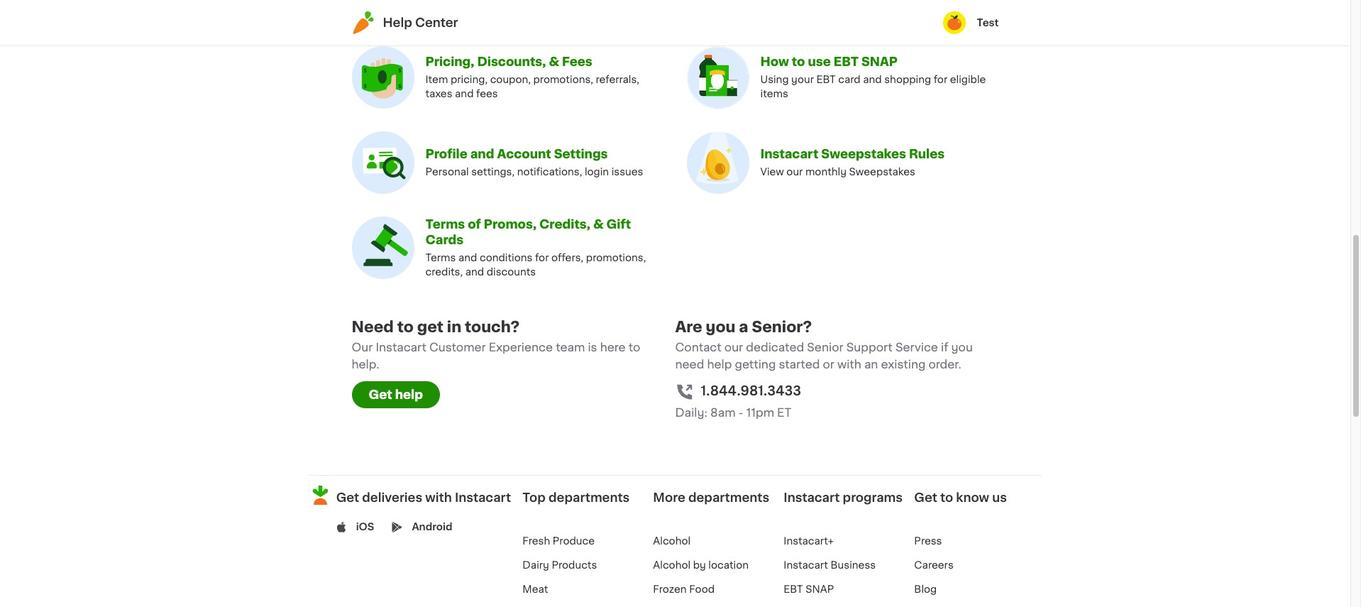 Task type: locate. For each thing, give the bounding box(es) containing it.
item
[[426, 75, 448, 85]]

are you a senior? contact our dedicated senior support service if you need help getting started or with an existing order.
[[676, 320, 973, 370]]

daily:
[[676, 407, 708, 418]]

2 terms from the top
[[426, 253, 456, 263]]

& left gift
[[594, 219, 604, 230]]

test
[[978, 18, 999, 28]]

you left a
[[706, 320, 736, 335]]

1 vertical spatial our
[[725, 342, 744, 353]]

sweepstakes down instacart sweepstakes rules link
[[850, 167, 916, 177]]

ebt down how to use ebt snap link
[[817, 75, 836, 85]]

dedicated
[[746, 342, 805, 353]]

snap up shopping
[[862, 56, 898, 68]]

in
[[447, 320, 462, 335]]

frozen food link
[[654, 585, 715, 594]]

alcohol link
[[654, 536, 691, 546]]

& left fees
[[549, 56, 560, 68]]

account
[[497, 149, 552, 160]]

careers link
[[915, 560, 954, 570]]

alcohol down the alcohol link
[[654, 560, 691, 570]]

ebt down instacart business on the bottom
[[784, 585, 804, 594]]

our inside instacart sweepstakes rules view our monthly sweepstakes
[[787, 167, 803, 177]]

frozen
[[654, 585, 687, 594]]

for left offers,
[[535, 253, 549, 263]]

instacart+
[[784, 536, 834, 546]]

with inside the are you a senior? contact our dedicated senior support service if you need help getting started or with an existing order.
[[838, 359, 862, 370]]

contact
[[676, 342, 722, 353]]

1 horizontal spatial help
[[708, 359, 732, 370]]

1 vertical spatial &
[[594, 219, 604, 230]]

order.
[[929, 359, 962, 370]]

meat link
[[523, 585, 548, 594]]

promotions, down gift
[[586, 253, 646, 263]]

0 vertical spatial help
[[708, 359, 732, 370]]

2 departments from the left
[[689, 492, 770, 504]]

0 vertical spatial with
[[838, 359, 862, 370]]

alcohol by location
[[654, 560, 749, 570]]

0 horizontal spatial departments
[[549, 492, 630, 504]]

fresh produce link
[[523, 536, 595, 546]]

0 horizontal spatial with
[[426, 492, 452, 504]]

blog link
[[915, 585, 938, 594]]

and up settings,
[[471, 149, 495, 160]]

1 vertical spatial help
[[395, 389, 423, 401]]

an
[[865, 359, 879, 370]]

0 vertical spatial terms
[[426, 219, 465, 230]]

location
[[709, 560, 749, 570]]

pricing, discounts, & fees item pricing, coupon, promotions, referrals, taxes and fees
[[426, 56, 640, 99]]

0 vertical spatial our
[[787, 167, 803, 177]]

instacart sweepstakes rules link
[[761, 149, 945, 160]]

meat
[[523, 585, 548, 594]]

get for get to know us
[[915, 492, 938, 504]]

and right credits,
[[466, 267, 484, 277]]

1 horizontal spatial get
[[369, 389, 392, 401]]

how
[[761, 56, 790, 68]]

1 horizontal spatial snap
[[862, 56, 898, 68]]

departments up produce
[[549, 492, 630, 504]]

0 horizontal spatial for
[[535, 253, 549, 263]]

you right if
[[952, 342, 973, 353]]

instacart inside instacart sweepstakes rules view our monthly sweepstakes
[[761, 149, 819, 160]]

alcohol up alcohol by location link
[[654, 536, 691, 546]]

0 vertical spatial snap
[[862, 56, 898, 68]]

with right the or
[[838, 359, 862, 370]]

and up credits,
[[459, 253, 477, 263]]

0 horizontal spatial you
[[706, 320, 736, 335]]

frozen food
[[654, 585, 715, 594]]

help
[[708, 359, 732, 370], [395, 389, 423, 401]]

-
[[739, 407, 744, 418]]

get down help.
[[369, 389, 392, 401]]

1 departments from the left
[[549, 492, 630, 504]]

to up your
[[792, 56, 806, 68]]

instacart
[[761, 149, 819, 160], [376, 342, 427, 353], [455, 492, 511, 504], [784, 492, 840, 504], [784, 560, 829, 570]]

1.844.981.3433 link
[[701, 382, 802, 401]]

are
[[676, 320, 703, 335]]

1 vertical spatial sweepstakes
[[850, 167, 916, 177]]

alcohol by location link
[[654, 560, 749, 570]]

alcohol
[[654, 536, 691, 546], [654, 560, 691, 570]]

offers,
[[552, 253, 584, 263]]

0 vertical spatial &
[[549, 56, 560, 68]]

1 horizontal spatial &
[[594, 219, 604, 230]]

settings
[[554, 149, 608, 160]]

alcohol for alcohol by location
[[654, 560, 691, 570]]

our down a
[[725, 342, 744, 353]]

instacart up view
[[761, 149, 819, 160]]

personal
[[426, 167, 469, 177]]

instacart sweepstakes rules view our monthly sweepstakes
[[761, 149, 945, 177]]

our inside the are you a senior? contact our dedicated senior support service if you need help getting started or with an existing order.
[[725, 342, 744, 353]]

and inside profile and account settings personal settings, notifications, login issues
[[471, 149, 495, 160]]

0 horizontal spatial get
[[336, 492, 359, 504]]

instacart down instacart+
[[784, 560, 829, 570]]

to right here
[[629, 342, 641, 353]]

get right instacart shopper app logo
[[336, 492, 359, 504]]

get up 'press' link
[[915, 492, 938, 504]]

1 vertical spatial terms
[[426, 253, 456, 263]]

more
[[654, 492, 686, 504]]

fees
[[477, 89, 498, 99]]

0 horizontal spatial help
[[395, 389, 423, 401]]

help inside button
[[395, 389, 423, 401]]

and right card
[[864, 75, 882, 85]]

0 vertical spatial for
[[934, 75, 948, 85]]

and down the pricing,
[[455, 89, 474, 99]]

1 vertical spatial ebt
[[817, 75, 836, 85]]

0 vertical spatial sweepstakes
[[822, 149, 907, 160]]

items
[[761, 89, 789, 99]]

and
[[864, 75, 882, 85], [455, 89, 474, 99], [471, 149, 495, 160], [459, 253, 477, 263], [466, 267, 484, 277]]

1 vertical spatial for
[[535, 253, 549, 263]]

for inside terms of promos, credits, & gift cards terms and conditions for offers, promotions, credits, and discounts
[[535, 253, 549, 263]]

to left know
[[941, 492, 954, 504]]

0 vertical spatial promotions,
[[534, 75, 594, 85]]

2 alcohol from the top
[[654, 560, 691, 570]]

sweepstakes up 'monthly'
[[822, 149, 907, 160]]

1 alcohol from the top
[[654, 536, 691, 546]]

profile and account settings link
[[426, 149, 608, 160]]

0 horizontal spatial &
[[549, 56, 560, 68]]

our right view
[[787, 167, 803, 177]]

senior?
[[752, 320, 813, 335]]

sweepstakes
[[822, 149, 907, 160], [850, 167, 916, 177]]

2 horizontal spatial get
[[915, 492, 938, 504]]

promotions, inside pricing, discounts, & fees item pricing, coupon, promotions, referrals, taxes and fees
[[534, 75, 594, 85]]

help center
[[383, 17, 458, 28]]

cards
[[426, 235, 464, 246]]

existing
[[882, 359, 926, 370]]

get for get deliveries with instacart
[[336, 492, 359, 504]]

& inside terms of promos, credits, & gift cards terms and conditions for offers, promotions, credits, and discounts
[[594, 219, 604, 230]]

to inside how to use ebt snap using your ebt card and shopping for eligible items
[[792, 56, 806, 68]]

1 vertical spatial snap
[[806, 585, 835, 594]]

get help
[[369, 389, 423, 401]]

eligible
[[951, 75, 987, 85]]

to for get
[[941, 492, 954, 504]]

need
[[676, 359, 705, 370]]

taxes
[[426, 89, 453, 99]]

et
[[778, 407, 792, 418]]

terms up credits,
[[426, 253, 456, 263]]

1 horizontal spatial with
[[838, 359, 862, 370]]

1 vertical spatial promotions,
[[586, 253, 646, 263]]

0 vertical spatial you
[[706, 320, 736, 335]]

1 horizontal spatial departments
[[689, 492, 770, 504]]

service
[[896, 342, 939, 353]]

conditions
[[480, 253, 533, 263]]

food
[[690, 585, 715, 594]]

1 vertical spatial alcohol
[[654, 560, 691, 570]]

test link
[[943, 11, 999, 34]]

for inside how to use ebt snap using your ebt card and shopping for eligible items
[[934, 75, 948, 85]]

more departments
[[654, 492, 770, 504]]

dairy
[[523, 560, 550, 570]]

help center link
[[352, 11, 458, 34]]

terms of promos, credits, & gift cards link
[[426, 219, 631, 246]]

with up 'android'
[[426, 492, 452, 504]]

2 vertical spatial ebt
[[784, 585, 804, 594]]

get for get help
[[369, 389, 392, 401]]

you
[[706, 320, 736, 335], [952, 342, 973, 353]]

instacart up instacart+
[[784, 492, 840, 504]]

instacart business link
[[784, 560, 876, 570]]

ebt up card
[[834, 56, 859, 68]]

a
[[739, 320, 749, 335]]

0 horizontal spatial our
[[725, 342, 744, 353]]

0 vertical spatial alcohol
[[654, 536, 691, 546]]

senior
[[808, 342, 844, 353]]

to left get at the left of page
[[397, 320, 414, 335]]

1 vertical spatial you
[[952, 342, 973, 353]]

instacart down need
[[376, 342, 427, 353]]

blog
[[915, 585, 938, 594]]

for left eligible on the right top
[[934, 75, 948, 85]]

departments for more departments
[[689, 492, 770, 504]]

1 horizontal spatial our
[[787, 167, 803, 177]]

get deliveries with instacart
[[336, 492, 511, 504]]

credits,
[[426, 267, 463, 277]]

1 horizontal spatial for
[[934, 75, 948, 85]]

8am
[[711, 407, 736, 418]]

departments right more at the bottom of page
[[689, 492, 770, 504]]

pricing, discounts, & fees link
[[426, 56, 593, 68]]

get inside button
[[369, 389, 392, 401]]

issues
[[612, 167, 644, 177]]

alcohol for the alcohol link
[[654, 536, 691, 546]]

snap down instacart business link
[[806, 585, 835, 594]]

promotions, down fees
[[534, 75, 594, 85]]

terms up "cards"
[[426, 219, 465, 230]]

0 horizontal spatial snap
[[806, 585, 835, 594]]

discounts
[[487, 267, 536, 277]]

us
[[993, 492, 1008, 504]]

getting
[[735, 359, 776, 370]]

card
[[839, 75, 861, 85]]

1 horizontal spatial you
[[952, 342, 973, 353]]



Task type: vqa. For each thing, say whether or not it's contained in the screenshot.


Task type: describe. For each thing, give the bounding box(es) containing it.
dairy products
[[523, 560, 597, 570]]

by
[[694, 560, 706, 570]]

how to use ebt snap using your ebt card and shopping for eligible items
[[761, 56, 987, 99]]

credits,
[[540, 219, 591, 230]]

1.844.981.3433
[[701, 385, 802, 397]]

pricing,
[[426, 56, 475, 68]]

ios link
[[356, 520, 375, 534]]

center
[[415, 17, 458, 28]]

instacart business
[[784, 560, 876, 570]]

rules
[[910, 149, 945, 160]]

how to use ebt snap link
[[761, 56, 898, 68]]

instacart shopper app logo image
[[309, 484, 332, 507]]

11pm
[[747, 407, 775, 418]]

ios app store logo image
[[336, 522, 347, 532]]

shopping
[[885, 75, 932, 85]]

and inside pricing, discounts, & fees item pricing, coupon, promotions, referrals, taxes and fees
[[455, 89, 474, 99]]

terms of promos, credits, & gift cards terms and conditions for offers, promotions, credits, and discounts
[[426, 219, 646, 277]]

view
[[761, 167, 785, 177]]

need
[[352, 320, 394, 335]]

instacart image
[[352, 11, 375, 34]]

1 terms from the top
[[426, 219, 465, 230]]

discounts,
[[478, 56, 546, 68]]

fresh produce
[[523, 536, 595, 546]]

instacart left top
[[455, 492, 511, 504]]

android link
[[412, 520, 453, 534]]

& inside pricing, discounts, & fees item pricing, coupon, promotions, referrals, taxes and fees
[[549, 56, 560, 68]]

get to know us
[[915, 492, 1008, 504]]

help inside the are you a senior? contact our dedicated senior support service if you need help getting started or with an existing order.
[[708, 359, 732, 370]]

experience
[[489, 342, 553, 353]]

is
[[588, 342, 598, 353]]

programs
[[843, 492, 903, 504]]

and inside how to use ebt snap using your ebt card and shopping for eligible items
[[864, 75, 882, 85]]

ebt snap link
[[784, 585, 835, 594]]

support
[[847, 342, 893, 353]]

press link
[[915, 536, 943, 546]]

products
[[552, 560, 597, 570]]

instacart for instacart business
[[784, 560, 829, 570]]

snap inside how to use ebt snap using your ebt card and shopping for eligible items
[[862, 56, 898, 68]]

to for how
[[792, 56, 806, 68]]

instacart inside need to get in touch? our instacart customer experience team is here to help.
[[376, 342, 427, 353]]

use
[[808, 56, 831, 68]]

promotions, inside terms of promos, credits, & gift cards terms and conditions for offers, promotions, credits, and discounts
[[586, 253, 646, 263]]

instacart programs
[[784, 492, 903, 504]]

settings,
[[472, 167, 515, 177]]

departments for top departments
[[549, 492, 630, 504]]

android play store logo image
[[392, 522, 403, 532]]

fresh
[[523, 536, 551, 546]]

instacart+ link
[[784, 536, 834, 546]]

monthly
[[806, 167, 847, 177]]

your
[[792, 75, 814, 85]]

get
[[417, 320, 444, 335]]

notifications,
[[517, 167, 583, 177]]

or
[[823, 359, 835, 370]]

instacart for instacart programs
[[784, 492, 840, 504]]

get help button
[[352, 382, 440, 409]]

instacart for instacart sweepstakes rules view our monthly sweepstakes
[[761, 149, 819, 160]]

business
[[831, 560, 876, 570]]

1 vertical spatial with
[[426, 492, 452, 504]]

referrals,
[[596, 75, 640, 85]]

user avatar image
[[943, 11, 966, 34]]

0 vertical spatial ebt
[[834, 56, 859, 68]]

produce
[[553, 536, 595, 546]]

help.
[[352, 359, 380, 370]]

need to get in touch? our instacart customer experience team is here to help.
[[352, 320, 641, 370]]

login
[[585, 167, 609, 177]]

customer
[[430, 342, 486, 353]]

top
[[523, 492, 546, 504]]

touch?
[[465, 320, 520, 335]]

deliveries
[[362, 492, 423, 504]]

team
[[556, 342, 585, 353]]

android
[[412, 522, 453, 532]]

started
[[779, 359, 820, 370]]

top departments
[[523, 492, 630, 504]]

gift
[[607, 219, 631, 230]]

profile and account settings personal settings, notifications, login issues
[[426, 149, 644, 177]]

press
[[915, 536, 943, 546]]

daily: 8am - 11pm et
[[676, 407, 792, 418]]

ios
[[356, 522, 375, 532]]

to for need
[[397, 320, 414, 335]]

dairy products link
[[523, 560, 597, 570]]

pricing,
[[451, 75, 488, 85]]

help
[[383, 17, 412, 28]]

of
[[468, 219, 481, 230]]

coupon,
[[490, 75, 531, 85]]



